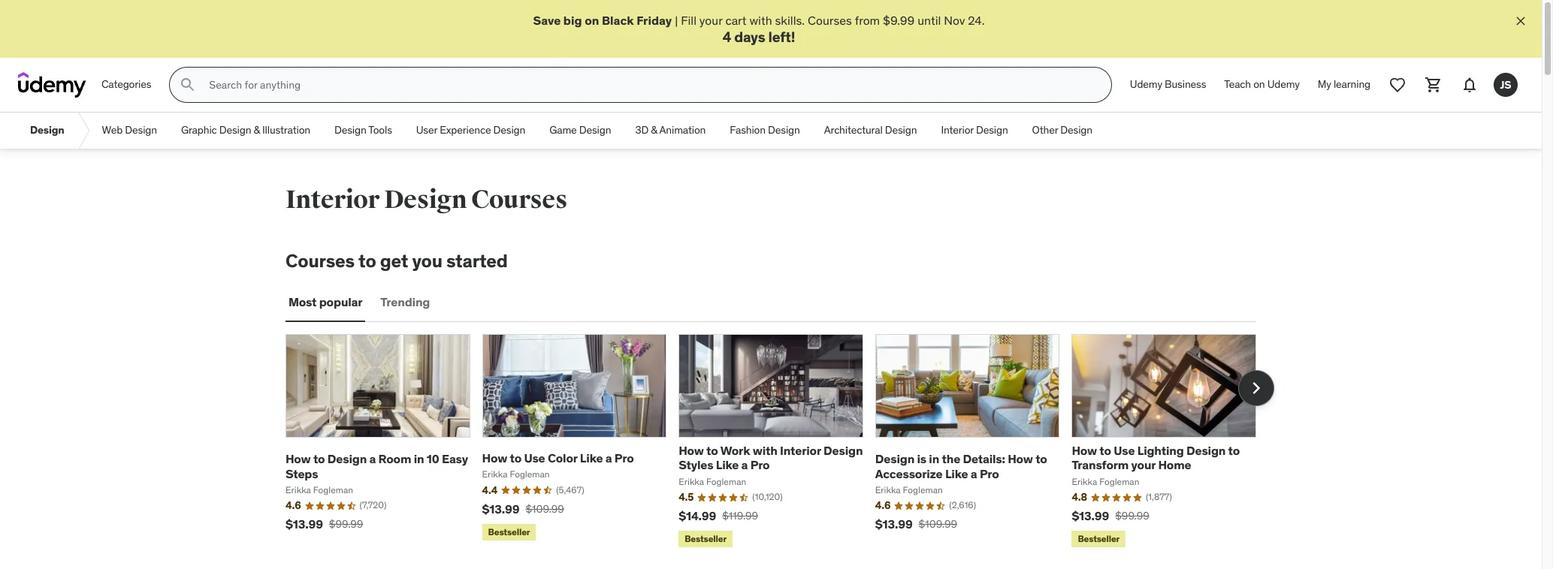 Task type: describe. For each thing, give the bounding box(es) containing it.
on inside save big on black friday | fill your cart with skills. courses from $9.99 until nov 24. 4 days left!
[[585, 13, 599, 28]]

my learning
[[1318, 78, 1371, 91]]

udemy business link
[[1121, 67, 1215, 103]]

how to use color like a pro
[[482, 451, 634, 466]]

to for how to work with interior design styles like a pro
[[707, 443, 718, 459]]

how to use lighting design to transform your home link
[[1072, 443, 1240, 473]]

interior design courses
[[286, 184, 567, 216]]

left!
[[768, 28, 795, 46]]

steps
[[286, 466, 318, 481]]

architectural design link
[[812, 113, 929, 149]]

design tools
[[334, 124, 392, 137]]

color
[[548, 451, 578, 466]]

game
[[550, 124, 577, 137]]

until
[[918, 13, 941, 28]]

udemy inside "teach on udemy" link
[[1268, 78, 1300, 91]]

3d
[[635, 124, 649, 137]]

fill
[[681, 13, 697, 28]]

other design link
[[1020, 113, 1105, 149]]

my
[[1318, 78, 1331, 91]]

like inside design is in the details:  how to accessorize like a pro
[[945, 466, 968, 481]]

from
[[855, 13, 880, 28]]

how for how to work with interior design styles like a pro
[[679, 443, 704, 459]]

wishlist image
[[1389, 76, 1407, 94]]

days
[[734, 28, 765, 46]]

friday
[[637, 13, 672, 28]]

design link
[[18, 113, 76, 149]]

udemy business
[[1130, 78, 1206, 91]]

trending button
[[378, 285, 433, 321]]

categories
[[101, 78, 151, 91]]

js
[[1500, 78, 1512, 92]]

how to work with interior design styles like a pro link
[[679, 443, 863, 473]]

web design
[[102, 124, 157, 137]]

a right color
[[606, 451, 612, 466]]

4
[[723, 28, 731, 46]]

web
[[102, 124, 123, 137]]

how to design a room in 10 easy steps link
[[286, 452, 468, 481]]

interior for interior design courses
[[286, 184, 380, 216]]

other design
[[1032, 124, 1093, 137]]

how to use color like a pro link
[[482, 451, 634, 466]]

a inside how to design a room in 10 easy steps
[[369, 452, 376, 467]]

home
[[1158, 458, 1192, 473]]

js link
[[1488, 67, 1524, 103]]

teach on udemy
[[1224, 78, 1300, 91]]

save big on black friday | fill your cart with skills. courses from $9.99 until nov 24. 4 days left!
[[533, 13, 985, 46]]

teach
[[1224, 78, 1251, 91]]

use for color
[[524, 451, 545, 466]]

skills.
[[775, 13, 805, 28]]

udemy inside udemy business "link"
[[1130, 78, 1163, 91]]

get
[[380, 250, 408, 273]]

close image
[[1514, 14, 1529, 29]]

courses to get you started
[[286, 250, 508, 273]]

easy
[[442, 452, 468, 467]]

next image
[[1245, 377, 1269, 401]]

1 horizontal spatial courses
[[471, 184, 567, 216]]

design inside how to use lighting design to transform your home
[[1187, 443, 1226, 459]]

to for how to design a room in 10 easy steps
[[313, 452, 325, 467]]

use for lighting
[[1114, 443, 1135, 459]]

how to design a room in 10 easy steps
[[286, 452, 468, 481]]

pro inside the how to work with interior design styles like a pro
[[751, 458, 770, 473]]

architectural design
[[824, 124, 917, 137]]

is
[[917, 452, 927, 467]]

animation
[[660, 124, 706, 137]]

big
[[564, 13, 582, 28]]

Search for anything text field
[[206, 72, 1093, 98]]

game design link
[[537, 113, 623, 149]]

the
[[942, 452, 961, 467]]

carousel element
[[286, 334, 1275, 551]]

notifications image
[[1461, 76, 1479, 94]]

fashion
[[730, 124, 766, 137]]

web design link
[[90, 113, 169, 149]]

to inside design is in the details:  how to accessorize like a pro
[[1036, 452, 1047, 467]]

3d & animation
[[635, 124, 706, 137]]

trending
[[381, 295, 430, 310]]

user
[[416, 124, 437, 137]]

like inside the how to work with interior design styles like a pro
[[716, 458, 739, 473]]

design tools link
[[322, 113, 404, 149]]

other
[[1032, 124, 1058, 137]]

my learning link
[[1309, 67, 1380, 103]]

popular
[[319, 295, 363, 310]]

design inside the how to work with interior design styles like a pro
[[824, 443, 863, 459]]

graphic
[[181, 124, 217, 137]]

categories button
[[92, 67, 160, 103]]



Task type: locate. For each thing, give the bounding box(es) containing it.
started
[[446, 250, 508, 273]]

teach on udemy link
[[1215, 67, 1309, 103]]

on right big
[[585, 13, 599, 28]]

to for how to use color like a pro
[[510, 451, 522, 466]]

shopping cart with 0 items image
[[1425, 76, 1443, 94]]

10
[[427, 452, 439, 467]]

with inside save big on black friday | fill your cart with skills. courses from $9.99 until nov 24. 4 days left!
[[750, 13, 772, 28]]

2 udemy from the left
[[1268, 78, 1300, 91]]

0 horizontal spatial interior
[[286, 184, 380, 216]]

fashion design
[[730, 124, 800, 137]]

courses up the started
[[471, 184, 567, 216]]

interior inside the how to work with interior design styles like a pro
[[780, 443, 821, 459]]

1 vertical spatial with
[[753, 443, 778, 459]]

1 horizontal spatial use
[[1114, 443, 1135, 459]]

0 vertical spatial your
[[700, 13, 723, 28]]

2 horizontal spatial pro
[[980, 466, 999, 481]]

styles
[[679, 458, 713, 473]]

business
[[1165, 78, 1206, 91]]

like right 'is'
[[945, 466, 968, 481]]

$9.99
[[883, 13, 915, 28]]

your inside save big on black friday | fill your cart with skills. courses from $9.99 until nov 24. 4 days left!
[[700, 13, 723, 28]]

how for how to use lighting design to transform your home
[[1072, 443, 1097, 459]]

2 horizontal spatial like
[[945, 466, 968, 481]]

how
[[679, 443, 704, 459], [1072, 443, 1097, 459], [482, 451, 507, 466], [286, 452, 311, 467], [1008, 452, 1033, 467]]

interior
[[941, 124, 974, 137], [286, 184, 380, 216], [780, 443, 821, 459]]

pro right color
[[615, 451, 634, 466]]

how to work with interior design styles like a pro
[[679, 443, 863, 473]]

your for how to use lighting design to transform your home
[[1131, 458, 1156, 473]]

0 vertical spatial courses
[[808, 13, 852, 28]]

your inside how to use lighting design to transform your home
[[1131, 458, 1156, 473]]

1 horizontal spatial pro
[[751, 458, 770, 473]]

interior design
[[941, 124, 1008, 137]]

with
[[750, 13, 772, 28], [753, 443, 778, 459]]

udemy
[[1130, 78, 1163, 91], [1268, 78, 1300, 91]]

2 in from the left
[[929, 452, 939, 467]]

to inside how to design a room in 10 easy steps
[[313, 452, 325, 467]]

your right 'fill'
[[700, 13, 723, 28]]

most popular button
[[286, 285, 366, 321]]

how for how to use color like a pro
[[482, 451, 507, 466]]

in left 10
[[414, 452, 424, 467]]

experience
[[440, 124, 491, 137]]

0 horizontal spatial your
[[700, 13, 723, 28]]

how inside the how to work with interior design styles like a pro
[[679, 443, 704, 459]]

your for save big on black friday | fill your cart with skills. courses from $9.99 until nov 24. 4 days left!
[[700, 13, 723, 28]]

tools
[[368, 124, 392, 137]]

use inside how to use lighting design to transform your home
[[1114, 443, 1135, 459]]

illustration
[[262, 124, 310, 137]]

you
[[412, 250, 443, 273]]

2 vertical spatial interior
[[780, 443, 821, 459]]

1 vertical spatial interior
[[286, 184, 380, 216]]

1 horizontal spatial your
[[1131, 458, 1156, 473]]

in right 'is'
[[929, 452, 939, 467]]

2 horizontal spatial interior
[[941, 124, 974, 137]]

cart
[[726, 13, 747, 28]]

courses inside save big on black friday | fill your cart with skills. courses from $9.99 until nov 24. 4 days left!
[[808, 13, 852, 28]]

2 & from the left
[[651, 124, 657, 137]]

on right teach
[[1254, 78, 1265, 91]]

0 horizontal spatial like
[[580, 451, 603, 466]]

1 horizontal spatial on
[[1254, 78, 1265, 91]]

in inside design is in the details:  how to accessorize like a pro
[[929, 452, 939, 467]]

0 horizontal spatial courses
[[286, 250, 355, 273]]

design is in the details:  how to accessorize like a pro
[[875, 452, 1047, 481]]

use left color
[[524, 451, 545, 466]]

1 horizontal spatial interior
[[780, 443, 821, 459]]

your left home
[[1131, 458, 1156, 473]]

with inside the how to work with interior design styles like a pro
[[753, 443, 778, 459]]

udemy image
[[18, 72, 86, 98]]

udemy left business
[[1130, 78, 1163, 91]]

courses up most popular
[[286, 250, 355, 273]]

1 vertical spatial on
[[1254, 78, 1265, 91]]

1 vertical spatial your
[[1131, 458, 1156, 473]]

3d & animation link
[[623, 113, 718, 149]]

fashion design link
[[718, 113, 812, 149]]

|
[[675, 13, 678, 28]]

a left room
[[369, 452, 376, 467]]

design inside how to design a room in 10 easy steps
[[328, 452, 367, 467]]

0 horizontal spatial in
[[414, 452, 424, 467]]

design inside design is in the details:  how to accessorize like a pro
[[875, 452, 915, 467]]

interior for interior design
[[941, 124, 974, 137]]

0 horizontal spatial &
[[254, 124, 260, 137]]

most popular
[[289, 295, 363, 310]]

1 horizontal spatial &
[[651, 124, 657, 137]]

like right the styles
[[716, 458, 739, 473]]

0 horizontal spatial udemy
[[1130, 78, 1163, 91]]

save
[[533, 13, 561, 28]]

0 vertical spatial on
[[585, 13, 599, 28]]

to inside the how to work with interior design styles like a pro
[[707, 443, 718, 459]]

a right the styles
[[741, 458, 748, 473]]

1 vertical spatial courses
[[471, 184, 567, 216]]

& left illustration
[[254, 124, 260, 137]]

a inside the how to work with interior design styles like a pro
[[741, 458, 748, 473]]

room
[[378, 452, 411, 467]]

black
[[602, 13, 634, 28]]

design is in the details:  how to accessorize like a pro link
[[875, 452, 1047, 481]]

0 vertical spatial with
[[750, 13, 772, 28]]

to
[[359, 250, 376, 273], [707, 443, 718, 459], [1100, 443, 1111, 459], [1228, 443, 1240, 459], [510, 451, 522, 466], [313, 452, 325, 467], [1036, 452, 1047, 467]]

how inside how to design a room in 10 easy steps
[[286, 452, 311, 467]]

1 & from the left
[[254, 124, 260, 137]]

to for courses to get you started
[[359, 250, 376, 273]]

transform
[[1072, 458, 1129, 473]]

1 horizontal spatial in
[[929, 452, 939, 467]]

arrow pointing to subcategory menu links image
[[76, 113, 90, 149]]

with right the work
[[753, 443, 778, 459]]

on
[[585, 13, 599, 28], [1254, 78, 1265, 91]]

nov
[[944, 13, 965, 28]]

user experience design
[[416, 124, 525, 137]]

0 horizontal spatial on
[[585, 13, 599, 28]]

architectural
[[824, 124, 883, 137]]

1 in from the left
[[414, 452, 424, 467]]

most
[[289, 295, 317, 310]]

interior inside 'link'
[[941, 124, 974, 137]]

how to use lighting design to transform your home
[[1072, 443, 1240, 473]]

learning
[[1334, 78, 1371, 91]]

a
[[606, 451, 612, 466], [369, 452, 376, 467], [741, 458, 748, 473], [971, 466, 977, 481]]

&
[[254, 124, 260, 137], [651, 124, 657, 137]]

your
[[700, 13, 723, 28], [1131, 458, 1156, 473]]

work
[[720, 443, 750, 459]]

submit search image
[[179, 76, 197, 94]]

graphic design & illustration
[[181, 124, 310, 137]]

1 horizontal spatial like
[[716, 458, 739, 473]]

how for how to design a room in 10 easy steps
[[286, 452, 311, 467]]

like right color
[[580, 451, 603, 466]]

courses left the from
[[808, 13, 852, 28]]

details:
[[963, 452, 1005, 467]]

a inside design is in the details:  how to accessorize like a pro
[[971, 466, 977, 481]]

user experience design link
[[404, 113, 537, 149]]

game design
[[550, 124, 611, 137]]

like
[[580, 451, 603, 466], [716, 458, 739, 473], [945, 466, 968, 481]]

1 udemy from the left
[[1130, 78, 1163, 91]]

how inside how to use lighting design to transform your home
[[1072, 443, 1097, 459]]

to for how to use lighting design to transform your home
[[1100, 443, 1111, 459]]

in
[[414, 452, 424, 467], [929, 452, 939, 467]]

udemy left my
[[1268, 78, 1300, 91]]

a right the
[[971, 466, 977, 481]]

2 vertical spatial courses
[[286, 250, 355, 273]]

2 horizontal spatial courses
[[808, 13, 852, 28]]

& right 3d
[[651, 124, 657, 137]]

0 horizontal spatial use
[[524, 451, 545, 466]]

pro right the work
[[751, 458, 770, 473]]

24.
[[968, 13, 985, 28]]

use
[[1114, 443, 1135, 459], [524, 451, 545, 466]]

pro right the
[[980, 466, 999, 481]]

use left lighting
[[1114, 443, 1135, 459]]

lighting
[[1138, 443, 1184, 459]]

0 vertical spatial interior
[[941, 124, 974, 137]]

interior design link
[[929, 113, 1020, 149]]

pro inside design is in the details:  how to accessorize like a pro
[[980, 466, 999, 481]]

0 horizontal spatial pro
[[615, 451, 634, 466]]

how inside design is in the details:  how to accessorize like a pro
[[1008, 452, 1033, 467]]

graphic design & illustration link
[[169, 113, 322, 149]]

with up days
[[750, 13, 772, 28]]

pro
[[615, 451, 634, 466], [751, 458, 770, 473], [980, 466, 999, 481]]

1 horizontal spatial udemy
[[1268, 78, 1300, 91]]

in inside how to design a room in 10 easy steps
[[414, 452, 424, 467]]

accessorize
[[875, 466, 943, 481]]



Task type: vqa. For each thing, say whether or not it's contained in the screenshot.
lighting
yes



